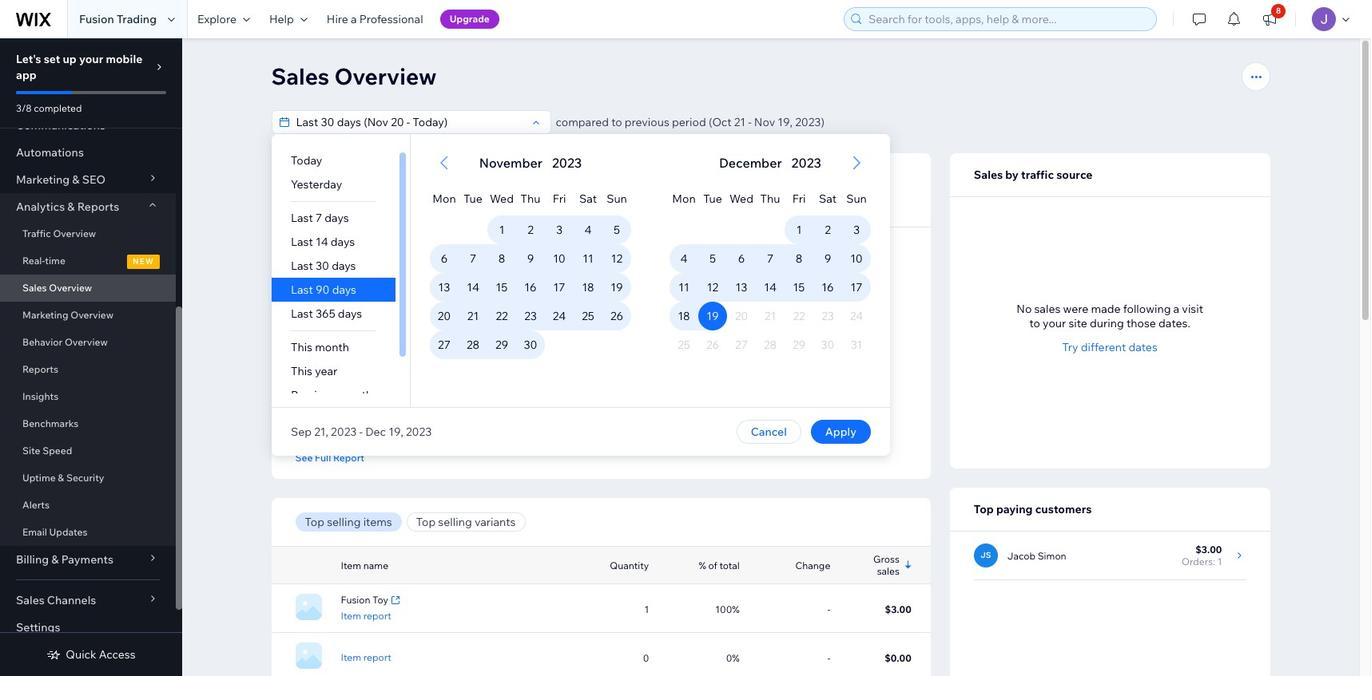 Task type: vqa. For each thing, say whether or not it's contained in the screenshot.
topmost "your"
yes



Task type: locate. For each thing, give the bounding box(es) containing it.
2 thu from the left
[[760, 192, 780, 206]]

2 sat from the left
[[819, 192, 836, 206]]

row containing 18
[[669, 302, 871, 331]]

sales right change
[[877, 566, 900, 578]]

& inside uptime & security link
[[58, 472, 64, 484]]

& down marketing & seo
[[67, 200, 75, 214]]

wed down the november
[[489, 192, 513, 206]]

0 horizontal spatial top
[[305, 515, 324, 530]]

0 horizontal spatial to
[[611, 115, 622, 129]]

sat down 2023)
[[819, 192, 836, 206]]

19, right nov
[[778, 115, 793, 129]]

last for last 7 days
[[290, 211, 313, 225]]

row containing 11
[[669, 273, 871, 302]]

sales down the real-
[[22, 282, 47, 294]]

0 horizontal spatial 16
[[524, 280, 536, 295]]

2 mon from the left
[[672, 192, 695, 206]]

month for this month
[[315, 340, 349, 355]]

2 grid from the left
[[650, 134, 890, 408]]

2 last from the top
[[290, 235, 313, 249]]

alert down compared
[[474, 153, 586, 173]]

row
[[430, 177, 631, 216], [669, 177, 871, 216], [430, 216, 631, 245], [669, 216, 871, 245], [430, 245, 631, 273], [669, 245, 871, 273], [430, 273, 631, 302], [669, 273, 871, 302], [430, 302, 631, 331], [669, 302, 871, 331], [430, 331, 631, 360], [669, 331, 871, 360], [430, 360, 631, 388]]

29
[[495, 338, 508, 352]]

23
[[524, 309, 537, 324]]

days right 90
[[332, 283, 356, 297]]

0 vertical spatial a
[[351, 12, 357, 26]]

19, right dec
[[388, 425, 403, 440]]

days for last 90 days
[[332, 283, 356, 297]]

1 horizontal spatial mon tue wed thu
[[672, 192, 780, 206]]

3 item from the top
[[341, 652, 361, 664]]

1 6 from the left
[[440, 252, 447, 266]]

0 horizontal spatial 19
[[610, 280, 623, 295]]

None field
[[291, 111, 526, 133]]

this for this year
[[290, 364, 312, 379]]

fri for 10
[[552, 192, 566, 206]]

cancel button
[[736, 420, 801, 444]]

1 horizontal spatial sat
[[819, 192, 836, 206]]

a right hire
[[351, 12, 357, 26]]

days for last 30 days
[[331, 259, 356, 273]]

last for last 90 days
[[290, 283, 313, 297]]

this month
[[290, 340, 349, 355]]

mon tue wed thu
[[432, 192, 540, 206], [672, 192, 780, 206]]

365
[[315, 307, 335, 321]]

top for top selling variants
[[416, 515, 436, 530]]

2 wed from the left
[[729, 192, 753, 206]]

2 2 from the left
[[824, 223, 831, 237]]

mon tue wed thu down the november
[[432, 192, 540, 206]]

2 vertical spatial $3.00
[[885, 604, 912, 616]]

uptime & security
[[22, 472, 104, 484]]

selling
[[327, 515, 361, 530], [438, 515, 472, 530]]

total
[[720, 560, 740, 572]]

1 horizontal spatial fri
[[792, 192, 805, 206]]

0 horizontal spatial 12
[[611, 252, 622, 266]]

1 item report from the top
[[341, 611, 391, 623]]

sat down compared
[[579, 192, 597, 206]]

your right up
[[79, 52, 103, 66]]

sales overview down hire
[[271, 62, 437, 90]]

0 horizontal spatial wed
[[489, 192, 513, 206]]

top left items
[[305, 515, 324, 530]]

0 vertical spatial 18
[[582, 280, 594, 295]]

were
[[1063, 302, 1089, 316]]

0 vertical spatial sales
[[324, 173, 350, 187]]

1 horizontal spatial selling
[[438, 515, 472, 530]]

report for 1st item report button from the bottom of the page
[[363, 652, 391, 664]]

0%
[[344, 193, 358, 204], [726, 652, 740, 664]]

0 horizontal spatial 19,
[[388, 425, 403, 440]]

1 9 from the left
[[527, 252, 534, 266]]

0 vertical spatial your
[[79, 52, 103, 66]]

tue for 7
[[463, 192, 482, 206]]

yesterday
[[290, 177, 342, 192]]

email
[[22, 527, 47, 539]]

1 horizontal spatial 7
[[469, 252, 476, 266]]

Search for tools, apps, help & more... field
[[864, 8, 1152, 30]]

this left year
[[290, 364, 312, 379]]

0 horizontal spatial thu
[[520, 192, 540, 206]]

days up last 90 days
[[331, 259, 356, 273]]

item for 1st item report button
[[341, 611, 361, 623]]

3 last from the top
[[290, 259, 313, 273]]

cancel
[[750, 425, 787, 440]]

0 horizontal spatial alert
[[474, 153, 586, 173]]

& inside billing & payments popup button
[[51, 553, 59, 567]]

thu
[[520, 192, 540, 206], [760, 192, 780, 206]]

variants
[[475, 515, 516, 530]]

sales right total
[[324, 173, 350, 187]]

21 right (oct
[[734, 115, 746, 129]]

1 horizontal spatial 12
[[707, 280, 718, 295]]

0 horizontal spatial 17
[[553, 280, 565, 295]]

1 10 from the left
[[553, 252, 565, 266]]

1 vertical spatial 19,
[[388, 425, 403, 440]]

sales inside gross sales
[[877, 566, 900, 578]]

overview up marketing overview
[[49, 282, 92, 294]]

0 vertical spatial 5
[[613, 223, 620, 237]]

0 vertical spatial 0%
[[344, 193, 358, 204]]

email updates
[[22, 527, 87, 539]]

1 selling from the left
[[327, 515, 361, 530]]

site speed link
[[0, 438, 176, 465]]

tue down the november
[[463, 192, 482, 206]]

0 vertical spatial report
[[363, 611, 391, 623]]

1 vertical spatial 19
[[706, 309, 719, 324]]

mon for 6
[[432, 192, 456, 206]]

2 15 from the left
[[793, 280, 805, 295]]

21 up 28
[[467, 309, 478, 324]]

today
[[290, 153, 322, 168]]

a left visit
[[1174, 302, 1180, 316]]

sun
[[606, 192, 627, 206], [846, 192, 867, 206]]

1 grid from the left
[[410, 134, 650, 408]]

0 horizontal spatial 6
[[440, 252, 447, 266]]

mon for 4
[[672, 192, 695, 206]]

a inside "no sales were made following a visit to your site during those dates."
[[1174, 302, 1180, 316]]

1 horizontal spatial 3
[[853, 223, 860, 237]]

month
[[315, 340, 349, 355], [338, 388, 372, 403]]

reports up insights
[[22, 364, 58, 376]]

last down last 7 days
[[290, 235, 313, 249]]

mon tue wed thu down december
[[672, 192, 780, 206]]

2 item from the top
[[341, 611, 361, 623]]

gross
[[874, 554, 900, 566]]

2 alert from the left
[[714, 153, 826, 173]]

2 tue from the left
[[703, 192, 722, 206]]

1 2 from the left
[[527, 223, 533, 237]]

2 horizontal spatial 7
[[767, 252, 773, 266]]

11
[[582, 252, 593, 266], [678, 280, 689, 295]]

row containing 13
[[430, 273, 631, 302]]

1 wed from the left
[[489, 192, 513, 206]]

hire a professional
[[327, 12, 423, 26]]

dates.
[[1159, 316, 1191, 331]]

0 horizontal spatial 3
[[556, 223, 562, 237]]

sales inside "no sales were made following a visit to your site during those dates."
[[1034, 302, 1061, 316]]

marketing for marketing & seo
[[16, 173, 70, 187]]

2023)
[[795, 115, 825, 129]]

1 horizontal spatial 5
[[709, 252, 716, 266]]

sales right no
[[1034, 302, 1061, 316]]

thu down the november
[[520, 192, 540, 206]]

1 horizontal spatial 11
[[678, 280, 689, 295]]

0 horizontal spatial sales
[[324, 173, 350, 187]]

thu down december
[[760, 192, 780, 206]]

1 thu from the left
[[520, 192, 540, 206]]

0 horizontal spatial tue
[[463, 192, 482, 206]]

apply button
[[811, 420, 871, 444]]

0 horizontal spatial 21
[[467, 309, 478, 324]]

this up this year
[[290, 340, 312, 355]]

2 sun from the left
[[846, 192, 867, 206]]

2 for 8
[[824, 223, 831, 237]]

1 vertical spatial a
[[1174, 302, 1180, 316]]

last 365 days
[[290, 307, 362, 321]]

selling left items
[[327, 515, 361, 530]]

wed for 8
[[489, 192, 513, 206]]

1 3 from the left
[[556, 223, 562, 237]]

payments
[[61, 553, 113, 567]]

row group
[[410, 216, 650, 408], [650, 216, 890, 408]]

1 horizontal spatial wed
[[729, 192, 753, 206]]

-
[[748, 115, 752, 129], [359, 425, 362, 440], [827, 604, 831, 616], [827, 652, 831, 664]]

1 horizontal spatial 4
[[680, 252, 687, 266]]

wed down december
[[729, 192, 753, 206]]

0 horizontal spatial sales overview
[[22, 282, 92, 294]]

top right items
[[416, 515, 436, 530]]

0 horizontal spatial 30
[[315, 259, 329, 273]]

0 horizontal spatial 0%
[[344, 193, 358, 204]]

sidebar element
[[0, 0, 182, 677]]

benchmarks
[[22, 418, 79, 430]]

reports down seo
[[77, 200, 119, 214]]

1 vertical spatial 21
[[467, 309, 478, 324]]

toy
[[373, 595, 388, 607]]

marketing inside dropdown button
[[16, 173, 70, 187]]

0 horizontal spatial mon tue wed thu
[[432, 192, 540, 206]]

2 this from the top
[[290, 364, 312, 379]]

fusion left trading
[[79, 12, 114, 26]]

- left dec
[[359, 425, 362, 440]]

this year
[[290, 364, 337, 379]]

uptime & security link
[[0, 465, 176, 492]]

2 selling from the left
[[438, 515, 472, 530]]

grid
[[410, 134, 650, 408], [650, 134, 890, 408]]

2 3 from the left
[[853, 223, 860, 237]]

sales by traffic source
[[974, 168, 1093, 182]]

0 vertical spatial item report button
[[341, 610, 391, 624]]

1 mon tue wed thu from the left
[[432, 192, 540, 206]]

1 tue from the left
[[463, 192, 482, 206]]

overview for behavior overview link
[[65, 336, 108, 348]]

1 horizontal spatial 8
[[795, 252, 802, 266]]

24
[[552, 309, 565, 324]]

0 horizontal spatial selling
[[327, 515, 361, 530]]

to
[[611, 115, 622, 129], [1030, 316, 1040, 331]]

month up 'sep 21, 2023 - dec 19, 2023'
[[338, 388, 372, 403]]

2 mon tue wed thu from the left
[[672, 192, 780, 206]]

1 sun from the left
[[606, 192, 627, 206]]

12
[[611, 252, 622, 266], [707, 280, 718, 295]]

18 left tuesday, december 19, 2023 "cell" at the top of the page
[[678, 309, 690, 324]]

top selling variants
[[416, 515, 516, 530]]

0 vertical spatial item report
[[341, 611, 391, 623]]

days for last 365 days
[[338, 307, 362, 321]]

no
[[1017, 302, 1032, 316]]

18 up 25
[[582, 280, 594, 295]]

by
[[1006, 168, 1019, 182]]

1 vertical spatial month
[[338, 388, 372, 403]]

last down last 14 days
[[290, 259, 313, 273]]

last 14 days
[[290, 235, 354, 249]]

& for billing
[[51, 553, 59, 567]]

0 horizontal spatial mon
[[432, 192, 456, 206]]

- left $0.00
[[827, 652, 831, 664]]

overview for sales overview link
[[49, 282, 92, 294]]

row containing 6
[[430, 245, 631, 273]]

1 horizontal spatial sun
[[846, 192, 867, 206]]

0 horizontal spatial your
[[79, 52, 103, 66]]

2 fri from the left
[[792, 192, 805, 206]]

1 horizontal spatial 9
[[824, 252, 831, 266]]

19
[[610, 280, 623, 295], [706, 309, 719, 324]]

access
[[99, 648, 136, 662]]

security
[[66, 472, 104, 484]]

8 button
[[1252, 0, 1287, 38]]

1 report from the top
[[363, 611, 391, 623]]

marketing overview link
[[0, 302, 176, 329]]

1 horizontal spatial thu
[[760, 192, 780, 206]]

$0.00
[[885, 652, 912, 664]]

1 17 from the left
[[553, 280, 565, 295]]

0% down 100% on the bottom
[[726, 652, 740, 664]]

0 horizontal spatial 13
[[438, 280, 450, 295]]

grid containing december
[[650, 134, 890, 408]]

fusion
[[79, 12, 114, 26], [341, 595, 370, 607]]

days
[[324, 211, 348, 225], [330, 235, 354, 249], [331, 259, 356, 273], [332, 283, 356, 297], [338, 307, 362, 321]]

5 inside row
[[709, 252, 716, 266]]

1 mon from the left
[[432, 192, 456, 206]]

alert down nov
[[714, 153, 826, 173]]

1 sat from the left
[[579, 192, 597, 206]]

1 row group from the left
[[410, 216, 650, 408]]

16
[[524, 280, 536, 295], [821, 280, 834, 295]]

& right billing
[[51, 553, 59, 567]]

tue down december
[[703, 192, 722, 206]]

following
[[1123, 302, 1171, 316]]

1 alert from the left
[[474, 153, 586, 173]]

overview down analytics & reports
[[53, 228, 96, 240]]

0 horizontal spatial sun
[[606, 192, 627, 206]]

0 horizontal spatial 5
[[613, 223, 620, 237]]

1 horizontal spatial 30
[[523, 338, 537, 352]]

2 vertical spatial sales
[[877, 566, 900, 578]]

0 horizontal spatial 2
[[527, 223, 533, 237]]

days up last 30 days
[[330, 235, 354, 249]]

0 vertical spatial 12
[[611, 252, 622, 266]]

list box
[[271, 149, 410, 408]]

1 last from the top
[[290, 211, 313, 225]]

marketing overview
[[22, 309, 114, 321]]

1 vertical spatial your
[[1043, 316, 1066, 331]]

alert
[[474, 153, 586, 173], [714, 153, 826, 173]]

marketing up analytics
[[16, 173, 70, 187]]

& inside analytics & reports dropdown button
[[67, 200, 75, 214]]

1 horizontal spatial alert
[[714, 153, 826, 173]]

full
[[315, 452, 331, 464]]

report
[[363, 611, 391, 623], [363, 652, 391, 664]]

0 vertical spatial marketing
[[16, 173, 70, 187]]

time
[[45, 255, 65, 267]]

12 up tuesday, december 19, 2023 "cell" at the top of the page
[[707, 280, 718, 295]]

1 this from the top
[[290, 340, 312, 355]]

1 horizontal spatial 21
[[734, 115, 746, 129]]

1 vertical spatial 0%
[[726, 652, 740, 664]]

2 row group from the left
[[650, 216, 890, 408]]

see full report button
[[295, 451, 364, 465]]

seo
[[82, 173, 106, 187]]

2 horizontal spatial top
[[974, 503, 994, 517]]

2 for 10
[[527, 223, 533, 237]]

0 vertical spatial month
[[315, 340, 349, 355]]

2 horizontal spatial $3.00
[[1196, 544, 1222, 556]]

total
[[295, 173, 321, 187]]

item
[[341, 560, 361, 572], [341, 611, 361, 623], [341, 652, 361, 664]]

2 horizontal spatial 8
[[1276, 6, 1281, 16]]

0% down total sales
[[344, 193, 358, 204]]

30 up 90
[[315, 259, 329, 273]]

2 item report button from the top
[[341, 651, 391, 665]]

8
[[1276, 6, 1281, 16], [498, 252, 505, 266], [795, 252, 802, 266]]

0 horizontal spatial 9
[[527, 252, 534, 266]]

report
[[333, 452, 364, 464]]

fusion left toy
[[341, 595, 370, 607]]

3 for 9
[[853, 223, 860, 237]]

sales overview down "time" at the top left of the page
[[22, 282, 92, 294]]

to left "site" on the top right of page
[[1030, 316, 1040, 331]]

top selling items
[[305, 515, 392, 530]]

sun for 10
[[846, 192, 867, 206]]

0 vertical spatial 19
[[610, 280, 623, 295]]

0 horizontal spatial fusion
[[79, 12, 114, 26]]

4 last from the top
[[290, 283, 313, 297]]

1 horizontal spatial your
[[1043, 316, 1066, 331]]

marketing up behavior
[[22, 309, 68, 321]]

1 horizontal spatial a
[[1174, 302, 1180, 316]]

(oct
[[709, 115, 732, 129]]

1 vertical spatial fusion
[[341, 595, 370, 607]]

overview for traffic overview link
[[53, 228, 96, 240]]

your left "site" on the top right of page
[[1043, 316, 1066, 331]]

1 horizontal spatial sales overview
[[271, 62, 437, 90]]

& left seo
[[72, 173, 80, 187]]

sales channels button
[[0, 587, 176, 615]]

2 report from the top
[[363, 652, 391, 664]]

sales up settings
[[16, 594, 45, 608]]

last for last 365 days
[[290, 307, 313, 321]]

days up last 14 days
[[324, 211, 348, 225]]

1 vertical spatial $3.00
[[1196, 544, 1222, 556]]

year
[[315, 364, 337, 379]]

1 vertical spatial this
[[290, 364, 312, 379]]

19 inside "cell"
[[706, 309, 719, 324]]

item for 1st item report button from the bottom of the page
[[341, 652, 361, 664]]

18
[[582, 280, 594, 295], [678, 309, 690, 324]]

email updates link
[[0, 519, 176, 547]]

1 horizontal spatial 19,
[[778, 115, 793, 129]]

& inside marketing & seo dropdown button
[[72, 173, 80, 187]]

2023
[[552, 155, 582, 171], [791, 155, 821, 171], [331, 425, 356, 440], [406, 425, 431, 440]]

item report for 1st item report button from the bottom of the page
[[341, 652, 391, 664]]

9
[[527, 252, 534, 266], [824, 252, 831, 266]]

november
[[479, 155, 542, 171]]

12 up 26 on the left top of page
[[611, 252, 622, 266]]

fusion trading
[[79, 12, 157, 26]]

last left 90
[[290, 283, 313, 297]]

insights
[[22, 391, 58, 403]]

& right the uptime
[[58, 472, 64, 484]]

overview down marketing overview link
[[65, 336, 108, 348]]

your inside "no sales were made following a visit to your site during those dates."
[[1043, 316, 1066, 331]]

0 vertical spatial $3.00
[[295, 189, 335, 207]]

15
[[496, 280, 507, 295], [793, 280, 805, 295]]

1 vertical spatial item report button
[[341, 651, 391, 665]]

1 15 from the left
[[496, 280, 507, 295]]

$3.00 inside the $3.00 orders: 1
[[1196, 544, 1222, 556]]

1 fri from the left
[[552, 192, 566, 206]]

5 last from the top
[[290, 307, 313, 321]]

1 horizontal spatial sales
[[877, 566, 900, 578]]

sales for total
[[324, 173, 350, 187]]

2 13 from the left
[[735, 280, 747, 295]]

site speed
[[22, 445, 72, 457]]

fri for 8
[[792, 192, 805, 206]]

selling left variants
[[438, 515, 472, 530]]

2 item report from the top
[[341, 652, 391, 664]]

1 item from the top
[[341, 560, 361, 572]]

0 vertical spatial 19,
[[778, 115, 793, 129]]

1 vertical spatial to
[[1030, 316, 1040, 331]]

fri
[[552, 192, 566, 206], [792, 192, 805, 206]]

2 vertical spatial item
[[341, 652, 361, 664]]

2 16 from the left
[[821, 280, 834, 295]]

month up year
[[315, 340, 349, 355]]

real-time
[[22, 255, 65, 267]]

to left previous
[[611, 115, 622, 129]]

last left 365 at the left top of the page
[[290, 307, 313, 321]]

see
[[295, 452, 313, 464]]

thu for 9
[[520, 192, 540, 206]]

21 inside row
[[467, 309, 478, 324]]

30 right '29'
[[523, 338, 537, 352]]

1 vertical spatial 4
[[680, 252, 687, 266]]

0 horizontal spatial reports
[[22, 364, 58, 376]]

billing & payments
[[16, 553, 113, 567]]

1 13 from the left
[[438, 280, 450, 295]]

overview down the professional
[[334, 62, 437, 90]]

1 vertical spatial sales overview
[[22, 282, 92, 294]]

days right 365 at the left top of the page
[[338, 307, 362, 321]]

overview down sales overview link
[[71, 309, 114, 321]]

top left paying
[[974, 503, 994, 517]]

last up last 14 days
[[290, 211, 313, 225]]



Task type: describe. For each thing, give the bounding box(es) containing it.
0 horizontal spatial 4
[[584, 223, 591, 237]]

row containing 4
[[669, 245, 871, 273]]

2 6 from the left
[[738, 252, 745, 266]]

fusion toy
[[341, 595, 388, 607]]

sales overview inside sidebar element
[[22, 282, 92, 294]]

alerts
[[22, 499, 50, 511]]

name
[[363, 560, 388, 572]]

2023 down compared
[[552, 155, 582, 171]]

mon tue wed thu for 5
[[672, 192, 780, 206]]

- down change
[[827, 604, 831, 616]]

- left nov
[[748, 115, 752, 129]]

quick access button
[[47, 648, 136, 662]]

month for previous month
[[338, 388, 372, 403]]

marketing & seo
[[16, 173, 106, 187]]

row containing 27
[[430, 331, 631, 360]]

let's
[[16, 52, 41, 66]]

thu for 7
[[760, 192, 780, 206]]

site
[[22, 445, 40, 457]]

0 vertical spatial sales overview
[[271, 62, 437, 90]]

wed for 6
[[729, 192, 753, 206]]

1 vertical spatial 18
[[678, 309, 690, 324]]

& for uptime
[[58, 472, 64, 484]]

1 horizontal spatial $3.00
[[885, 604, 912, 616]]

1 vertical spatial 12
[[707, 280, 718, 295]]

2 horizontal spatial 14
[[764, 280, 776, 295]]

reports inside dropdown button
[[77, 200, 119, 214]]

1 vertical spatial 11
[[678, 280, 689, 295]]

a inside hire a professional link
[[351, 12, 357, 26]]

apply
[[825, 425, 856, 440]]

1 vertical spatial 30
[[523, 338, 537, 352]]

alerts link
[[0, 492, 176, 519]]

settings
[[16, 621, 60, 635]]

quick access
[[66, 648, 136, 662]]

last for last 14 days
[[290, 235, 313, 249]]

selling for items
[[327, 515, 361, 530]]

fusion for fusion trading
[[79, 12, 114, 26]]

1 16 from the left
[[524, 280, 536, 295]]

25
[[582, 309, 594, 324]]

last 7 days
[[290, 211, 348, 225]]

20
[[437, 309, 451, 324]]

completed
[[34, 102, 82, 114]]

those
[[1127, 316, 1156, 331]]

list box containing today
[[271, 149, 410, 408]]

professional
[[359, 12, 423, 26]]

upgrade button
[[440, 10, 499, 29]]

%
[[699, 560, 706, 572]]

try
[[1062, 340, 1078, 355]]

quantity
[[610, 560, 649, 572]]

mon tue wed thu for 7
[[432, 192, 540, 206]]

try different dates
[[1062, 340, 1158, 355]]

1 inside the $3.00 orders: 1
[[1218, 556, 1222, 568]]

0
[[643, 652, 649, 664]]

row containing 20
[[430, 302, 631, 331]]

communications button
[[0, 112, 176, 139]]

hire a professional link
[[317, 0, 433, 38]]

sales for gross
[[877, 566, 900, 578]]

22
[[495, 309, 508, 324]]

previous
[[290, 388, 335, 403]]

0 horizontal spatial 14
[[315, 235, 328, 249]]

this for this month
[[290, 340, 312, 355]]

your inside let's set up your mobile app
[[79, 52, 103, 66]]

& for analytics
[[67, 200, 75, 214]]

alert containing december
[[714, 153, 826, 173]]

set
[[44, 52, 60, 66]]

1 horizontal spatial 0%
[[726, 652, 740, 664]]

js
[[981, 551, 991, 561]]

behavior overview
[[22, 336, 108, 348]]

sales left by
[[974, 168, 1003, 182]]

behavior
[[22, 336, 63, 348]]

28
[[466, 338, 479, 352]]

report for 1st item report button
[[363, 611, 391, 623]]

sep
[[290, 425, 311, 440]]

last for last 30 days
[[290, 259, 313, 273]]

sun for 12
[[606, 192, 627, 206]]

& for marketing
[[72, 173, 80, 187]]

automations
[[16, 145, 84, 160]]

previous
[[625, 115, 670, 129]]

made
[[1091, 302, 1121, 316]]

behavior overview link
[[0, 329, 176, 356]]

tue for 5
[[703, 192, 722, 206]]

no sales were made following a visit to your site during those dates.
[[1017, 302, 1203, 331]]

1 horizontal spatial 14
[[466, 280, 479, 295]]

change
[[796, 560, 831, 572]]

jacob simon
[[1008, 550, 1067, 562]]

8 inside button
[[1276, 6, 1281, 16]]

% of total
[[699, 560, 740, 572]]

try different dates button
[[1062, 340, 1158, 355]]

upgrade
[[450, 13, 490, 25]]

items
[[363, 515, 392, 530]]

27
[[438, 338, 450, 352]]

explore
[[197, 12, 237, 26]]

sales channels
[[16, 594, 96, 608]]

total sales
[[295, 173, 350, 187]]

26
[[610, 309, 623, 324]]

3 for 11
[[556, 223, 562, 237]]

visit
[[1182, 302, 1203, 316]]

$3.00 orders: 1
[[1182, 544, 1222, 568]]

see full report
[[295, 452, 364, 464]]

top for top selling items
[[305, 515, 324, 530]]

90
[[315, 283, 329, 297]]

overview for marketing overview link
[[71, 309, 114, 321]]

0 vertical spatial 21
[[734, 115, 746, 129]]

automations link
[[0, 139, 176, 166]]

alert containing november
[[474, 153, 586, 173]]

mobile
[[106, 52, 143, 66]]

1 vertical spatial reports
[[22, 364, 58, 376]]

2023 right the 21,
[[331, 425, 356, 440]]

2 17 from the left
[[850, 280, 862, 295]]

sales for no
[[1034, 302, 1061, 316]]

4 inside row
[[680, 252, 687, 266]]

to inside "no sales were made following a visit to your site during those dates."
[[1030, 316, 1040, 331]]

2 10 from the left
[[850, 252, 863, 266]]

of
[[708, 560, 717, 572]]

marketing for marketing overview
[[22, 309, 68, 321]]

item report for 1st item report button
[[341, 611, 391, 623]]

settings link
[[0, 615, 176, 642]]

traffic
[[22, 228, 51, 240]]

updates
[[49, 527, 87, 539]]

last 30 days
[[290, 259, 356, 273]]

trading
[[117, 12, 157, 26]]

fusion for fusion toy
[[341, 595, 370, 607]]

sep 21, 2023 - dec 19, 2023
[[290, 425, 431, 440]]

days for last 14 days
[[330, 235, 354, 249]]

top for top paying customers
[[974, 503, 994, 517]]

1 item report button from the top
[[341, 610, 391, 624]]

paying
[[996, 503, 1033, 517]]

2 9 from the left
[[824, 252, 831, 266]]

app
[[16, 68, 37, 82]]

7 inside list box
[[315, 211, 322, 225]]

sat for 11
[[579, 192, 597, 206]]

3/8 completed
[[16, 102, 82, 114]]

grid containing november
[[410, 134, 650, 408]]

real-
[[22, 255, 45, 267]]

sales inside popup button
[[16, 594, 45, 608]]

2023 right dec
[[406, 425, 431, 440]]

sales down help button
[[271, 62, 329, 90]]

simon
[[1038, 550, 1067, 562]]

hire
[[327, 12, 348, 26]]

new
[[133, 257, 154, 267]]

benchmarks link
[[0, 411, 176, 438]]

0 horizontal spatial 18
[[582, 280, 594, 295]]

traffic overview
[[22, 228, 96, 240]]

sat for 9
[[819, 192, 836, 206]]

speed
[[43, 445, 72, 457]]

0 vertical spatial 30
[[315, 259, 329, 273]]

2023 down 2023)
[[791, 155, 821, 171]]

0 vertical spatial 11
[[582, 252, 593, 266]]

days for last 7 days
[[324, 211, 348, 225]]

tuesday, december 19, 2023 cell
[[698, 302, 727, 331]]

selling for variants
[[438, 515, 472, 530]]

0 horizontal spatial 8
[[498, 252, 505, 266]]

0 vertical spatial to
[[611, 115, 622, 129]]

compared to previous period (oct 21 - nov 19, 2023)
[[556, 115, 825, 129]]



